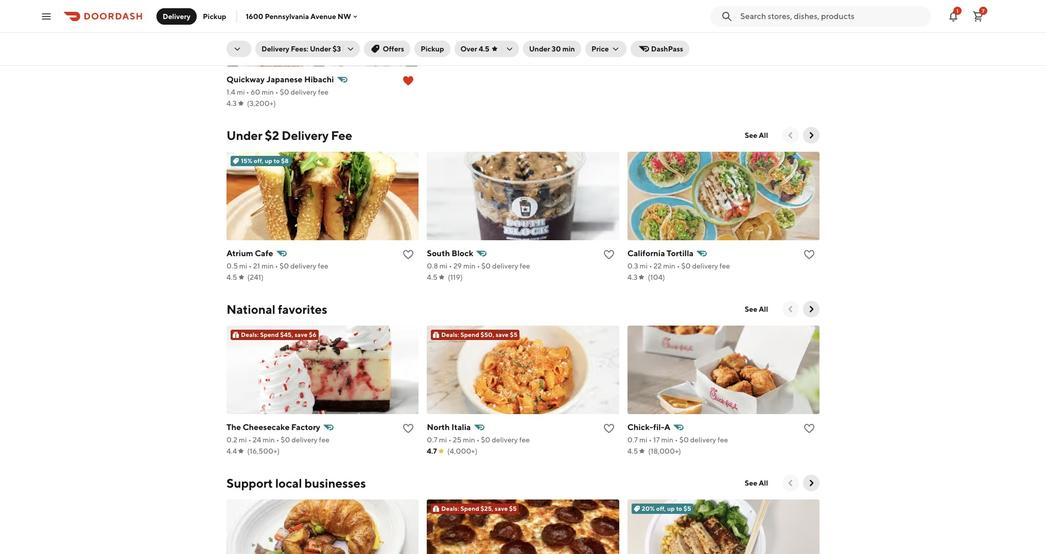 Task type: vqa. For each thing, say whether or not it's contained in the screenshot.
topmost Next button of carousel icon
yes



Task type: describe. For each thing, give the bounding box(es) containing it.
the cheesecake factory
[[227, 423, 320, 433]]

$25,
[[481, 505, 494, 513]]

delivery for japanese
[[291, 88, 317, 96]]

$5 for 20% off, up to $5
[[684, 505, 692, 513]]

delivery for cafe
[[291, 262, 317, 270]]

see all link for businesses
[[739, 475, 775, 492]]

delivery for block
[[492, 262, 518, 270]]

avenue
[[311, 12, 336, 20]]

next button of carousel image for delivery
[[807, 130, 817, 141]]

chick-
[[628, 423, 654, 433]]

over 4.5
[[461, 45, 490, 53]]

5 items, open order cart image
[[972, 10, 985, 22]]

deals: spend $25, save $5
[[442, 505, 517, 513]]

next button of carousel image for businesses
[[807, 478, 817, 489]]

• left "24"
[[248, 436, 251, 444]]

(16,500+)
[[247, 448, 280, 456]]

4.5 for atrium cafe
[[227, 273, 237, 282]]

1600 pennsylvania avenue nw
[[246, 12, 351, 20]]

open menu image
[[40, 10, 53, 22]]

min for the cheesecake factory
[[263, 436, 275, 444]]

(119)
[[448, 273, 463, 282]]

price
[[592, 45, 609, 53]]

$​0 for tortilla
[[682, 262, 691, 270]]

national favorites link
[[227, 301, 327, 318]]

support
[[227, 476, 273, 491]]

(104)
[[648, 273, 665, 282]]

mi for north
[[439, 436, 447, 444]]

offers
[[383, 45, 404, 53]]

$​0 for fil-
[[680, 436, 689, 444]]

(241)
[[248, 273, 264, 282]]

over 4.5 button
[[455, 41, 519, 57]]

1600 pennsylvania avenue nw button
[[246, 12, 360, 20]]

off, for 15%
[[254, 157, 264, 165]]

15%
[[241, 157, 253, 165]]

fees:
[[291, 45, 309, 53]]

quickway
[[227, 75, 265, 84]]

2 next button of carousel image from the top
[[807, 304, 817, 315]]

Store search: begin typing to search for stores available on DoorDash text field
[[741, 11, 925, 22]]

atrium
[[227, 249, 253, 259]]

$​0 for cafe
[[280, 262, 289, 270]]

$​0 for cheesecake
[[281, 436, 290, 444]]

local
[[275, 476, 302, 491]]

0.7 mi • 17 min • $​0 delivery fee
[[628, 436, 729, 444]]

save right $25,
[[495, 505, 508, 513]]

0.3
[[628, 262, 639, 270]]

min for california tortilla
[[664, 262, 676, 270]]

delivery for tortilla
[[692, 262, 718, 270]]

up for $5
[[668, 505, 675, 513]]

favorites
[[278, 302, 327, 317]]

delivery fees: under $3
[[262, 45, 341, 53]]

2 vertical spatial delivery
[[282, 128, 329, 143]]

click to add this store to your saved list image for chick-fil-a
[[803, 423, 816, 435]]

the
[[227, 423, 241, 433]]

0.5
[[227, 262, 238, 270]]

support local businesses
[[227, 476, 366, 491]]

$3
[[333, 45, 341, 53]]

• up the (18,000+)
[[675, 436, 678, 444]]

$45,
[[280, 331, 293, 339]]

delivery for delivery fees: under $3
[[262, 45, 289, 53]]

mi for atrium
[[239, 262, 247, 270]]

$6
[[309, 331, 317, 339]]

see all link for delivery
[[739, 127, 775, 144]]

• left 60 on the top left of the page
[[246, 88, 249, 96]]

60
[[251, 88, 260, 96]]

1
[[957, 7, 959, 14]]

california
[[628, 249, 665, 259]]

• down the cheesecake factory
[[276, 436, 279, 444]]

• up (4,000+)
[[477, 436, 480, 444]]

4.3 for quickway japanese hibachi
[[227, 99, 237, 108]]

$50,
[[481, 331, 495, 339]]

previous button of carousel image for under $2 delivery fee
[[786, 130, 796, 141]]

• left 25
[[449, 436, 452, 444]]

nw
[[338, 12, 351, 20]]

national favorites
[[227, 302, 327, 317]]

quickway japanese hibachi
[[227, 75, 334, 84]]

deals: spend $45, save $6
[[241, 331, 317, 339]]

factory
[[291, 423, 320, 433]]

spend left $25,
[[461, 505, 479, 513]]

click to add this store to your saved list image for california tortilla
[[803, 249, 816, 261]]

spend for italia
[[461, 331, 479, 339]]

0.3 mi • 22 min • $​0 delivery fee
[[628, 262, 730, 270]]

north
[[427, 423, 450, 433]]

min for south block
[[464, 262, 476, 270]]

$2
[[265, 128, 279, 143]]

see all for delivery
[[745, 131, 768, 140]]

0.7 mi • 25 min • $​0 delivery fee
[[427, 436, 530, 444]]

under for under 30 min
[[529, 45, 550, 53]]

7 button
[[968, 6, 989, 27]]

29
[[454, 262, 462, 270]]

fee for california tortilla
[[720, 262, 730, 270]]

delivery for fil-
[[691, 436, 717, 444]]

fee for chick-fil-a
[[718, 436, 729, 444]]

(4,000+)
[[448, 448, 478, 456]]

click to add this store to your saved list image for north italia
[[603, 423, 615, 435]]

under for under $2 delivery fee
[[227, 128, 262, 143]]

businesses
[[305, 476, 366, 491]]

min for chick-fil-a
[[662, 436, 674, 444]]

deals: spend $50, save $5
[[442, 331, 518, 339]]

$​0 for japanese
[[280, 88, 289, 96]]

under $2 delivery fee link
[[227, 127, 352, 144]]

over
[[461, 45, 477, 53]]

15% off, up to $8
[[241, 157, 289, 165]]

• right 21 at the left of page
[[275, 262, 278, 270]]

• left 21 at the left of page
[[249, 262, 252, 270]]

4.5 for chick-fil-a
[[628, 448, 638, 456]]

20% off, up to $5
[[642, 505, 692, 513]]

2 see all link from the top
[[739, 301, 775, 318]]

min for quickway japanese hibachi
[[262, 88, 274, 96]]

(3,200+)
[[247, 99, 276, 108]]

fee for north italia
[[520, 436, 530, 444]]

mi for quickway
[[237, 88, 245, 96]]

all for businesses
[[759, 480, 768, 488]]

see all for businesses
[[745, 480, 768, 488]]

0.2
[[227, 436, 237, 444]]

under 30 min
[[529, 45, 575, 53]]

dashpass
[[651, 45, 684, 53]]

• left 17
[[649, 436, 652, 444]]

delivery for delivery
[[163, 12, 191, 20]]

japanese
[[267, 75, 303, 84]]

save for cheesecake
[[295, 331, 308, 339]]

1 vertical spatial pickup button
[[415, 41, 450, 57]]

up for $8
[[265, 157, 272, 165]]



Task type: locate. For each thing, give the bounding box(es) containing it.
$​0 up the (18,000+)
[[680, 436, 689, 444]]

min right 21 at the left of page
[[262, 262, 274, 270]]

$​0 for block
[[482, 262, 491, 270]]

3 see all from the top
[[745, 480, 768, 488]]

save left $6
[[295, 331, 308, 339]]

under left 30
[[529, 45, 550, 53]]

1 horizontal spatial 4.3
[[628, 273, 638, 282]]

0 vertical spatial 4.3
[[227, 99, 237, 108]]

1 vertical spatial up
[[668, 505, 675, 513]]

click to add this store to your saved list image for south block
[[603, 249, 615, 261]]

save for italia
[[496, 331, 509, 339]]

deals: for italia
[[442, 331, 459, 339]]

$5 for deals: spend $50, save $5
[[510, 331, 518, 339]]

3 see from the top
[[745, 480, 758, 488]]

0.7 up 4.7
[[427, 436, 438, 444]]

fee for the cheesecake factory
[[319, 436, 330, 444]]

0 horizontal spatial off,
[[254, 157, 264, 165]]

4.5 for south block
[[427, 273, 438, 282]]

1 horizontal spatial to
[[676, 505, 683, 513]]

4.5 inside "over 4.5" 'button'
[[479, 45, 490, 53]]

up left $8
[[265, 157, 272, 165]]

support local businesses link
[[227, 475, 366, 492]]

2 previous button of carousel image from the top
[[786, 478, 796, 489]]

1 vertical spatial to
[[676, 505, 683, 513]]

mi right the 0.8
[[440, 262, 448, 270]]

• down tortilla
[[677, 262, 680, 270]]

0 vertical spatial all
[[759, 131, 768, 140]]

pickup button
[[197, 8, 233, 24], [415, 41, 450, 57]]

atrium cafe
[[227, 249, 273, 259]]

1 horizontal spatial up
[[668, 505, 675, 513]]

mi right 0.5
[[239, 262, 247, 270]]

fee for south block
[[520, 262, 530, 270]]

0.7 for chick-fil-a
[[628, 436, 638, 444]]

0 vertical spatial pickup
[[203, 12, 226, 20]]

min
[[563, 45, 575, 53], [262, 88, 274, 96], [262, 262, 274, 270], [464, 262, 476, 270], [664, 262, 676, 270], [263, 436, 275, 444], [463, 436, 475, 444], [662, 436, 674, 444]]

deals: for cheesecake
[[241, 331, 259, 339]]

4.7
[[427, 448, 437, 456]]

min right 60 on the top left of the page
[[262, 88, 274, 96]]

1 vertical spatial see
[[745, 305, 758, 314]]

4.3 down 1.4
[[227, 99, 237, 108]]

3 next button of carousel image from the top
[[807, 478, 817, 489]]

$5 right $50,
[[510, 331, 518, 339]]

25
[[453, 436, 462, 444]]

california tortilla
[[628, 249, 694, 259]]

delivery inside button
[[163, 12, 191, 20]]

1 vertical spatial next button of carousel image
[[807, 304, 817, 315]]

0.7 for north italia
[[427, 436, 438, 444]]

off, right 20%
[[657, 505, 666, 513]]

fil-
[[654, 423, 665, 433]]

2 all from the top
[[759, 305, 768, 314]]

1 vertical spatial see all
[[745, 305, 768, 314]]

price button
[[586, 41, 627, 57]]

0.2 mi • 24 min • $​0 delivery fee
[[227, 436, 330, 444]]

see
[[745, 131, 758, 140], [745, 305, 758, 314], [745, 480, 758, 488]]

under inside button
[[529, 45, 550, 53]]

1 see all from the top
[[745, 131, 768, 140]]

0.5 mi • 21 min • $​0 delivery fee
[[227, 262, 329, 270]]

spend for cheesecake
[[260, 331, 279, 339]]

pickup left over on the top of page
[[421, 45, 444, 53]]

click to add this store to your saved list image for atrium cafe
[[402, 249, 415, 261]]

up
[[265, 157, 272, 165], [668, 505, 675, 513]]

offers button
[[364, 41, 411, 57]]

3 all from the top
[[759, 480, 768, 488]]

• left 22
[[649, 262, 652, 270]]

see all
[[745, 131, 768, 140], [745, 305, 768, 314], [745, 480, 768, 488]]

pickup right delivery button at the top
[[203, 12, 226, 20]]

fee for atrium cafe
[[318, 262, 329, 270]]

previous button of carousel image
[[786, 130, 796, 141], [786, 478, 796, 489]]

mi for the
[[239, 436, 247, 444]]

$5 for deals: spend $25, save $5
[[509, 505, 517, 513]]

0 vertical spatial up
[[265, 157, 272, 165]]

1 see from the top
[[745, 131, 758, 140]]

1.4
[[227, 88, 235, 96]]

a
[[665, 423, 671, 433]]

spend left "$45,"
[[260, 331, 279, 339]]

under up 15%
[[227, 128, 262, 143]]

to
[[274, 157, 280, 165], [676, 505, 683, 513]]

min right "24"
[[263, 436, 275, 444]]

22
[[654, 262, 662, 270]]

0 horizontal spatial 4.3
[[227, 99, 237, 108]]

0 horizontal spatial pickup
[[203, 12, 226, 20]]

block
[[452, 249, 474, 259]]

previous button of carousel image for support local businesses
[[786, 478, 796, 489]]

0 vertical spatial delivery
[[163, 12, 191, 20]]

4.3 down 0.3
[[628, 273, 638, 282]]

1 vertical spatial see all link
[[739, 301, 775, 318]]

mi down north on the bottom of the page
[[439, 436, 447, 444]]

pickup button left 1600
[[197, 8, 233, 24]]

deals: down national
[[241, 331, 259, 339]]

1 horizontal spatial pickup button
[[415, 41, 450, 57]]

20%
[[642, 505, 655, 513]]

min for north italia
[[463, 436, 475, 444]]

0 horizontal spatial pickup button
[[197, 8, 233, 24]]

2 vertical spatial see
[[745, 480, 758, 488]]

1 see all link from the top
[[739, 127, 775, 144]]

4.3 for california tortilla
[[628, 273, 638, 282]]

mi for california
[[640, 262, 648, 270]]

1 horizontal spatial pickup
[[421, 45, 444, 53]]

4.5 down 0.5
[[227, 273, 237, 282]]

spend
[[260, 331, 279, 339], [461, 331, 479, 339], [461, 505, 479, 513]]

0 horizontal spatial under
[[227, 128, 262, 143]]

click to add this store to your saved list image for the cheesecake factory
[[402, 423, 415, 435]]

notification bell image
[[948, 10, 960, 22]]

1 all from the top
[[759, 131, 768, 140]]

delivery right 25
[[492, 436, 518, 444]]

0 vertical spatial see
[[745, 131, 758, 140]]

national
[[227, 302, 276, 317]]

1 vertical spatial delivery
[[262, 45, 289, 53]]

off, right 15%
[[254, 157, 264, 165]]

delivery up favorites at the bottom left of page
[[291, 262, 317, 270]]

$5 right $25,
[[509, 505, 517, 513]]

to for $5
[[676, 505, 683, 513]]

delivery right 17
[[691, 436, 717, 444]]

0 horizontal spatial up
[[265, 157, 272, 165]]

fee
[[331, 128, 352, 143]]

delivery down tortilla
[[692, 262, 718, 270]]

delivery button
[[157, 8, 197, 24]]

pickup
[[203, 12, 226, 20], [421, 45, 444, 53]]

0 vertical spatial see all link
[[739, 127, 775, 144]]

off, for 20%
[[657, 505, 666, 513]]

delivery down factory
[[292, 436, 318, 444]]

• right '29'
[[477, 262, 480, 270]]

4.3
[[227, 99, 237, 108], [628, 273, 638, 282]]

next button of carousel image
[[807, 130, 817, 141], [807, 304, 817, 315], [807, 478, 817, 489]]

1 horizontal spatial 0.7
[[628, 436, 638, 444]]

mi for chick-
[[640, 436, 648, 444]]

0 horizontal spatial 0.7
[[427, 436, 438, 444]]

0 horizontal spatial to
[[274, 157, 280, 165]]

2 see all from the top
[[745, 305, 768, 314]]

all
[[759, 131, 768, 140], [759, 305, 768, 314], [759, 480, 768, 488]]

fee for quickway japanese hibachi
[[318, 88, 329, 96]]

min inside button
[[563, 45, 575, 53]]

mi down chick-
[[640, 436, 648, 444]]

save right $50,
[[496, 331, 509, 339]]

1 0.7 from the left
[[427, 436, 438, 444]]

mi right 0.2
[[239, 436, 247, 444]]

0 vertical spatial off,
[[254, 157, 264, 165]]

3 see all link from the top
[[739, 475, 775, 492]]

1 vertical spatial all
[[759, 305, 768, 314]]

under
[[310, 45, 331, 53], [529, 45, 550, 53], [227, 128, 262, 143]]

mi right 1.4
[[237, 88, 245, 96]]

$​0 for italia
[[481, 436, 491, 444]]

up right 20%
[[668, 505, 675, 513]]

1 next button of carousel image from the top
[[807, 130, 817, 141]]

chick-fil-a
[[628, 423, 671, 433]]

0.7
[[427, 436, 438, 444], [628, 436, 638, 444]]

$​0 down the cheesecake factory
[[281, 436, 290, 444]]

$​0 down tortilla
[[682, 262, 691, 270]]

1 vertical spatial previous button of carousel image
[[786, 478, 796, 489]]

• down quickway japanese hibachi
[[275, 88, 278, 96]]

dashpass button
[[631, 41, 690, 57]]

save
[[295, 331, 308, 339], [496, 331, 509, 339], [495, 505, 508, 513]]

deals:
[[241, 331, 259, 339], [442, 331, 459, 339], [442, 505, 459, 513]]

1 previous button of carousel image from the top
[[786, 130, 796, 141]]

2 vertical spatial see all link
[[739, 475, 775, 492]]

delivery
[[291, 88, 317, 96], [291, 262, 317, 270], [492, 262, 518, 270], [692, 262, 718, 270], [292, 436, 318, 444], [492, 436, 518, 444], [691, 436, 717, 444]]

min right 17
[[662, 436, 674, 444]]

see all link
[[739, 127, 775, 144], [739, 301, 775, 318], [739, 475, 775, 492]]

previous button of carousel image
[[786, 304, 796, 315]]

17
[[654, 436, 660, 444]]

7
[[982, 7, 985, 14]]

click to remove this store from your saved list image
[[402, 75, 415, 87]]

1600
[[246, 12, 263, 20]]

4.4
[[227, 448, 237, 456]]

1 horizontal spatial under
[[310, 45, 331, 53]]

to right 20%
[[676, 505, 683, 513]]

delivery down hibachi
[[291, 88, 317, 96]]

$​0 down japanese
[[280, 88, 289, 96]]

spend left $50,
[[461, 331, 479, 339]]

south block
[[427, 249, 474, 259]]

north italia
[[427, 423, 471, 433]]

delivery
[[163, 12, 191, 20], [262, 45, 289, 53], [282, 128, 329, 143]]

cafe
[[255, 249, 273, 259]]

to for $8
[[274, 157, 280, 165]]

min right 30
[[563, 45, 575, 53]]

0 vertical spatial previous button of carousel image
[[786, 130, 796, 141]]

all for delivery
[[759, 131, 768, 140]]

deals: left $25,
[[442, 505, 459, 513]]

• left '29'
[[449, 262, 452, 270]]

mi for south
[[440, 262, 448, 270]]

$​0
[[280, 88, 289, 96], [280, 262, 289, 270], [482, 262, 491, 270], [682, 262, 691, 270], [281, 436, 290, 444], [481, 436, 491, 444], [680, 436, 689, 444]]

4.5 right over on the top of page
[[479, 45, 490, 53]]

24
[[253, 436, 261, 444]]

pennsylvania
[[265, 12, 309, 20]]

21
[[253, 262, 260, 270]]

0 vertical spatial next button of carousel image
[[807, 130, 817, 141]]

(18,000+)
[[649, 448, 681, 456]]

see for businesses
[[745, 480, 758, 488]]

south
[[427, 249, 450, 259]]

0 vertical spatial pickup button
[[197, 8, 233, 24]]

2 0.7 from the left
[[628, 436, 638, 444]]

$5 right 20%
[[684, 505, 692, 513]]

deals: left $50,
[[442, 331, 459, 339]]

$​0 right 25
[[481, 436, 491, 444]]

min right 22
[[664, 262, 676, 270]]

30
[[552, 45, 561, 53]]

see for delivery
[[745, 131, 758, 140]]

1 vertical spatial pickup
[[421, 45, 444, 53]]

min right 25
[[463, 436, 475, 444]]

italia
[[452, 423, 471, 433]]

4.5 down the 0.8
[[427, 273, 438, 282]]

under left the $3
[[310, 45, 331, 53]]

$​0 right '29'
[[482, 262, 491, 270]]

fee
[[318, 88, 329, 96], [318, 262, 329, 270], [520, 262, 530, 270], [720, 262, 730, 270], [319, 436, 330, 444], [520, 436, 530, 444], [718, 436, 729, 444]]

min right '29'
[[464, 262, 476, 270]]

0.8
[[427, 262, 438, 270]]

click to add this store to your saved list image
[[402, 249, 415, 261], [603, 249, 615, 261], [803, 249, 816, 261], [402, 423, 415, 435], [603, 423, 615, 435], [803, 423, 816, 435]]

delivery right '29'
[[492, 262, 518, 270]]

2 vertical spatial see all
[[745, 480, 768, 488]]

1.4 mi • 60 min • $​0 delivery fee
[[227, 88, 329, 96]]

2 vertical spatial next button of carousel image
[[807, 478, 817, 489]]

0.8 mi • 29 min • $​0 delivery fee
[[427, 262, 530, 270]]

0 vertical spatial to
[[274, 157, 280, 165]]

2 horizontal spatial under
[[529, 45, 550, 53]]

2 vertical spatial all
[[759, 480, 768, 488]]

cheesecake
[[243, 423, 290, 433]]

0.7 down chick-
[[628, 436, 638, 444]]

under 30 min button
[[523, 41, 581, 57]]

2 see from the top
[[745, 305, 758, 314]]

hibachi
[[304, 75, 334, 84]]

1 horizontal spatial off,
[[657, 505, 666, 513]]

0 vertical spatial see all
[[745, 131, 768, 140]]

1 vertical spatial off,
[[657, 505, 666, 513]]

pickup button left over on the top of page
[[415, 41, 450, 57]]

$8
[[281, 157, 289, 165]]

1 vertical spatial 4.3
[[628, 273, 638, 282]]

mi right 0.3
[[640, 262, 648, 270]]

delivery for italia
[[492, 436, 518, 444]]

$​0 right 21 at the left of page
[[280, 262, 289, 270]]

•
[[246, 88, 249, 96], [275, 88, 278, 96], [249, 262, 252, 270], [275, 262, 278, 270], [449, 262, 452, 270], [477, 262, 480, 270], [649, 262, 652, 270], [677, 262, 680, 270], [248, 436, 251, 444], [276, 436, 279, 444], [449, 436, 452, 444], [477, 436, 480, 444], [649, 436, 652, 444], [675, 436, 678, 444]]

to left $8
[[274, 157, 280, 165]]

min for atrium cafe
[[262, 262, 274, 270]]

4.5 down chick-
[[628, 448, 638, 456]]

delivery for cheesecake
[[292, 436, 318, 444]]

under $2 delivery fee
[[227, 128, 352, 143]]

tortilla
[[667, 249, 694, 259]]

off,
[[254, 157, 264, 165], [657, 505, 666, 513]]



